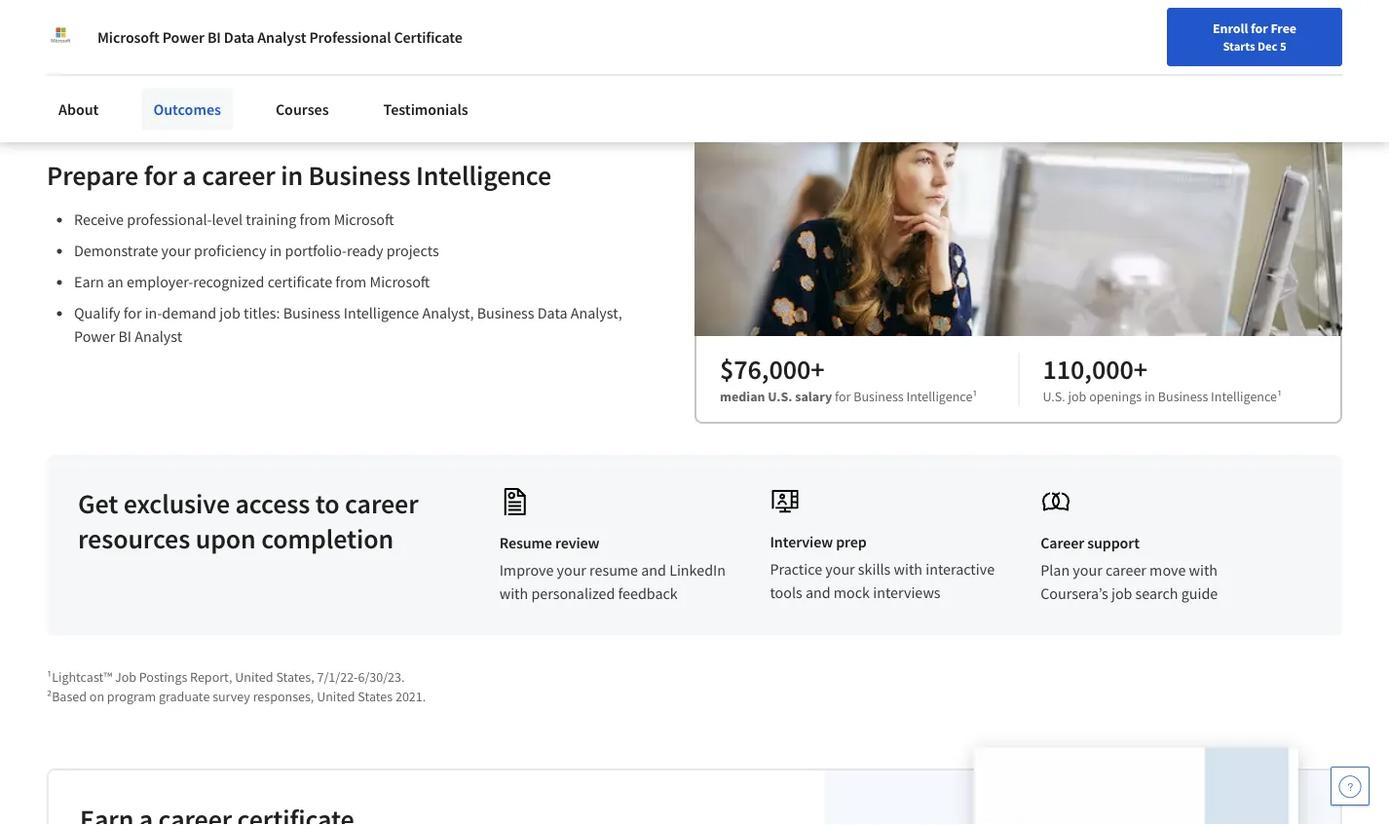 Task type: vqa. For each thing, say whether or not it's contained in the screenshot.
the Develop Apps for iOS and Android
no



Task type: describe. For each thing, give the bounding box(es) containing it.
courses link
[[264, 88, 341, 131]]

and inside the interview prep practice your skills with interactive tools and mock interviews
[[806, 583, 831, 602]]

graduate
[[159, 688, 210, 706]]

job inside career support plan your career move with coursera's job search guide
[[1112, 584, 1132, 603]]

with inside the interview prep practice your skills with interactive tools and mock interviews
[[894, 559, 923, 579]]

coursera career certificate image
[[974, 748, 1299, 825]]

postings
[[139, 669, 187, 686]]

demonstrate your proficiency in portfolio-ready projects
[[74, 241, 439, 261]]

your for resume review improve your resume and linkedin with personalized feedback
[[557, 560, 586, 580]]

in-
[[145, 303, 162, 323]]

training
[[246, 210, 296, 229]]

free
[[1271, 19, 1297, 37]]

exclusive
[[124, 487, 230, 521]]

coursera image
[[23, 16, 147, 47]]

2 analyst, from the left
[[571, 303, 622, 323]]

prep
[[836, 532, 867, 552]]

skills
[[858, 559, 891, 579]]

report,
[[190, 669, 232, 686]]

employer-
[[127, 272, 193, 292]]

improve
[[499, 560, 554, 580]]

upon
[[195, 522, 256, 556]]

in inside 110,000 + u.s. job openings in business intelligence ¹
[[1145, 388, 1155, 405]]

receive
[[74, 210, 124, 229]]

to
[[315, 487, 340, 521]]

program
[[107, 688, 156, 706]]

your down professional-
[[161, 241, 191, 261]]

personalized
[[531, 584, 615, 603]]

for for qualify
[[123, 303, 142, 323]]

0 horizontal spatial united
[[235, 669, 273, 686]]

bi inside qualify for in-demand job titles: business intelligence analyst, business data analyst, power bi analyst
[[118, 327, 132, 346]]

tools
[[770, 583, 803, 602]]

0 horizontal spatial from
[[300, 210, 331, 229]]

survey
[[212, 688, 250, 706]]

ready
[[347, 241, 383, 261]]

demand
[[162, 303, 216, 323]]

0 vertical spatial in
[[281, 158, 303, 192]]

interview prep practice your skills with interactive tools and mock interviews
[[770, 532, 995, 602]]

+ for $76,000
[[811, 352, 825, 386]]

get
[[78, 487, 118, 521]]

feedback
[[618, 584, 678, 603]]

courses
[[276, 99, 329, 119]]

your for interview prep practice your skills with interactive tools and mock interviews
[[825, 559, 855, 579]]

0 vertical spatial career
[[202, 158, 275, 192]]

linkedin
[[669, 560, 726, 580]]

¹ for $76,000
[[973, 388, 978, 405]]

on
[[89, 688, 104, 706]]

search
[[1136, 584, 1178, 603]]

states
[[358, 688, 393, 706]]

110,000
[[1043, 352, 1134, 386]]

earn
[[74, 272, 104, 292]]

outcomes
[[153, 99, 221, 119]]

microsoft power bi data analyst professional certificate
[[97, 27, 463, 47]]

projects
[[386, 241, 439, 261]]

prepare
[[47, 158, 139, 192]]

interviews
[[873, 583, 941, 602]]

6/30/23.
[[358, 669, 405, 686]]

110,000 + u.s. job openings in business intelligence ¹
[[1043, 352, 1282, 405]]

2021.
[[395, 688, 426, 706]]

certificate
[[268, 272, 332, 292]]

plan
[[1041, 560, 1070, 580]]

show notifications image
[[1163, 24, 1186, 48]]

a
[[182, 158, 196, 192]]

¹lightcast™
[[47, 669, 112, 686]]

resume review improve your resume and linkedin with personalized feedback
[[499, 533, 726, 603]]

titles:
[[244, 303, 280, 323]]

$76,000
[[720, 352, 811, 386]]

business for qualify
[[283, 303, 340, 323]]

about link
[[47, 88, 110, 131]]

get exclusive access to career resources upon completion
[[78, 487, 418, 556]]

u.s. inside '$76,000 + median u.s. salary for business intelligence ¹'
[[768, 388, 792, 405]]

testimonials link
[[372, 88, 480, 131]]

1 vertical spatial microsoft
[[334, 210, 394, 229]]

7/1/22-
[[317, 669, 358, 686]]

starts
[[1223, 38, 1255, 54]]

intelligence for qualify
[[344, 303, 419, 323]]

microsoft image
[[47, 23, 74, 51]]

mock
[[834, 583, 870, 602]]

professional
[[309, 27, 391, 47]]

²based
[[47, 688, 87, 706]]

proficiency
[[194, 241, 266, 261]]

for inside '$76,000 + median u.s. salary for business intelligence ¹'
[[835, 388, 851, 405]]

1 vertical spatial from
[[335, 272, 367, 292]]

0 vertical spatial microsoft
[[97, 27, 159, 47]]

enroll
[[1213, 19, 1248, 37]]

about
[[58, 99, 99, 119]]



Task type: locate. For each thing, give the bounding box(es) containing it.
united down 7/1/22-
[[317, 688, 355, 706]]

microsoft up ready
[[334, 210, 394, 229]]

qualify for in-demand job titles: business intelligence analyst, business data analyst, power bi analyst
[[74, 303, 622, 346]]

and up feedback
[[641, 560, 666, 580]]

prepare for a career in business intelligence
[[47, 158, 551, 192]]

coursera's
[[1041, 584, 1108, 603]]

interactive
[[926, 559, 995, 579]]

business for 110,000
[[1158, 388, 1208, 405]]

enroll for free starts dec 5
[[1213, 19, 1297, 54]]

resume
[[589, 560, 638, 580]]

menu item
[[1017, 19, 1142, 83]]

2 horizontal spatial career
[[1106, 560, 1147, 580]]

power up outcomes
[[162, 27, 204, 47]]

intelligence for 110,000
[[1211, 388, 1277, 405]]

job inside 110,000 + u.s. job openings in business intelligence ¹
[[1068, 388, 1087, 405]]

1 horizontal spatial analyst,
[[571, 303, 622, 323]]

career down support
[[1106, 560, 1147, 580]]

portfolio-
[[285, 241, 347, 261]]

for left the "in-"
[[123, 303, 142, 323]]

in
[[281, 158, 303, 192], [270, 241, 282, 261], [1145, 388, 1155, 405]]

guide
[[1181, 584, 1218, 603]]

5
[[1280, 38, 1286, 54]]

with inside career support plan your career move with coursera's job search guide
[[1189, 560, 1218, 580]]

0 horizontal spatial and
[[641, 560, 666, 580]]

1 horizontal spatial analyst
[[257, 27, 306, 47]]

from up portfolio-
[[300, 210, 331, 229]]

your inside the interview prep practice your skills with interactive tools and mock interviews
[[825, 559, 855, 579]]

median
[[720, 388, 765, 405]]

1 horizontal spatial bi
[[207, 27, 221, 47]]

and inside resume review improve your resume and linkedin with personalized feedback
[[641, 560, 666, 580]]

microsoft
[[97, 27, 159, 47], [334, 210, 394, 229], [370, 272, 430, 292]]

1 vertical spatial power
[[74, 327, 115, 346]]

0 horizontal spatial with
[[499, 584, 528, 603]]

intelligence inside 110,000 + u.s. job openings in business intelligence ¹
[[1211, 388, 1277, 405]]

for right salary
[[835, 388, 851, 405]]

power down qualify
[[74, 327, 115, 346]]

job
[[115, 669, 136, 686]]

move
[[1150, 560, 1186, 580]]

analyst inside qualify for in-demand job titles: business intelligence analyst, business data analyst, power bi analyst
[[135, 327, 182, 346]]

2 vertical spatial career
[[1106, 560, 1147, 580]]

for up the dec
[[1251, 19, 1268, 37]]

0 horizontal spatial u.s.
[[768, 388, 792, 405]]

0 horizontal spatial bi
[[118, 327, 132, 346]]

in down training
[[270, 241, 282, 261]]

career
[[1041, 533, 1084, 553]]

qualify
[[74, 303, 120, 323]]

job down the recognized
[[220, 303, 240, 323]]

¹ inside 110,000 + u.s. job openings in business intelligence ¹
[[1277, 388, 1282, 405]]

with down the improve
[[499, 584, 528, 603]]

1 vertical spatial bi
[[118, 327, 132, 346]]

u.s. down the "$76,000"
[[768, 388, 792, 405]]

certificate
[[394, 27, 463, 47]]

1 horizontal spatial from
[[335, 272, 367, 292]]

for for prepare
[[144, 158, 177, 192]]

0 vertical spatial united
[[235, 669, 273, 686]]

1 horizontal spatial with
[[894, 559, 923, 579]]

microsoft down projects in the top of the page
[[370, 272, 430, 292]]

¹
[[973, 388, 978, 405], [1277, 388, 1282, 405]]

0 vertical spatial job
[[220, 303, 240, 323]]

career inside get exclusive access to career resources upon completion
[[345, 487, 418, 521]]

2 + from the left
[[1134, 352, 1148, 386]]

0 horizontal spatial career
[[202, 158, 275, 192]]

microsoft right microsoft image
[[97, 27, 159, 47]]

1 horizontal spatial job
[[1068, 388, 1087, 405]]

1 vertical spatial united
[[317, 688, 355, 706]]

1 + from the left
[[811, 352, 825, 386]]

earn an employer-recognized certificate from microsoft
[[74, 272, 430, 292]]

with inside resume review improve your resume and linkedin with personalized feedback
[[499, 584, 528, 603]]

in up training
[[281, 158, 303, 192]]

1 analyst, from the left
[[422, 303, 474, 323]]

1 horizontal spatial u.s.
[[1043, 388, 1066, 405]]

receive professional-level training from microsoft
[[74, 210, 394, 229]]

1 ¹ from the left
[[973, 388, 978, 405]]

job left search
[[1112, 584, 1132, 603]]

1 vertical spatial analyst
[[135, 327, 182, 346]]

0 vertical spatial analyst
[[257, 27, 306, 47]]

and
[[641, 560, 666, 580], [806, 583, 831, 602]]

0 vertical spatial from
[[300, 210, 331, 229]]

bi up outcomes
[[207, 27, 221, 47]]

outcomes link
[[142, 88, 233, 131]]

interview
[[770, 532, 833, 552]]

0 horizontal spatial ¹
[[973, 388, 978, 405]]

for inside qualify for in-demand job titles: business intelligence analyst, business data analyst, power bi analyst
[[123, 303, 142, 323]]

+ up salary
[[811, 352, 825, 386]]

1 vertical spatial job
[[1068, 388, 1087, 405]]

0 horizontal spatial +
[[811, 352, 825, 386]]

power inside qualify for in-demand job titles: business intelligence analyst, business data analyst, power bi analyst
[[74, 327, 115, 346]]

support
[[1087, 533, 1140, 553]]

business inside '$76,000 + median u.s. salary for business intelligence ¹'
[[854, 388, 904, 405]]

2 u.s. from the left
[[1043, 388, 1066, 405]]

business inside 110,000 + u.s. job openings in business intelligence ¹
[[1158, 388, 1208, 405]]

¹ for 110,000
[[1277, 388, 1282, 405]]

1 horizontal spatial +
[[1134, 352, 1148, 386]]

2 vertical spatial job
[[1112, 584, 1132, 603]]

demonstrate
[[74, 241, 158, 261]]

business for $76,000
[[854, 388, 904, 405]]

1 horizontal spatial united
[[317, 688, 355, 706]]

analyst left professional
[[257, 27, 306, 47]]

1 vertical spatial and
[[806, 583, 831, 602]]

data
[[224, 27, 254, 47], [537, 303, 568, 323]]

openings
[[1089, 388, 1142, 405]]

data inside qualify for in-demand job titles: business intelligence analyst, business data analyst, power bi analyst
[[537, 303, 568, 323]]

for
[[1251, 19, 1268, 37], [144, 158, 177, 192], [123, 303, 142, 323], [835, 388, 851, 405]]

for for enroll
[[1251, 19, 1268, 37]]

job
[[220, 303, 240, 323], [1068, 388, 1087, 405], [1112, 584, 1132, 603]]

1 horizontal spatial career
[[345, 487, 418, 521]]

intelligence
[[416, 158, 551, 192], [344, 303, 419, 323], [906, 388, 973, 405], [1211, 388, 1277, 405]]

help center image
[[1339, 774, 1362, 798]]

+ for 110,000
[[1134, 352, 1148, 386]]

1 horizontal spatial ¹
[[1277, 388, 1282, 405]]

intelligence for $76,000
[[906, 388, 973, 405]]

states,
[[276, 669, 314, 686]]

0 vertical spatial power
[[162, 27, 204, 47]]

0 vertical spatial and
[[641, 560, 666, 580]]

2 vertical spatial microsoft
[[370, 272, 430, 292]]

an
[[107, 272, 124, 292]]

0 horizontal spatial job
[[220, 303, 240, 323]]

+ inside 110,000 + u.s. job openings in business intelligence ¹
[[1134, 352, 1148, 386]]

u.s. down 110,000
[[1043, 388, 1066, 405]]

0 horizontal spatial data
[[224, 27, 254, 47]]

$76,000 + median u.s. salary for business intelligence ¹
[[720, 352, 978, 405]]

2 ¹ from the left
[[1277, 388, 1282, 405]]

salary
[[795, 388, 832, 405]]

career right to
[[345, 487, 418, 521]]

0 horizontal spatial power
[[74, 327, 115, 346]]

from down ready
[[335, 272, 367, 292]]

your
[[161, 241, 191, 261], [825, 559, 855, 579], [557, 560, 586, 580], [1073, 560, 1103, 580]]

1 horizontal spatial power
[[162, 27, 204, 47]]

practice
[[770, 559, 822, 579]]

for left "a"
[[144, 158, 177, 192]]

your inside career support plan your career move with coursera's job search guide
[[1073, 560, 1103, 580]]

analyst down the "in-"
[[135, 327, 182, 346]]

resume
[[499, 533, 552, 553]]

for inside enroll for free starts dec 5
[[1251, 19, 1268, 37]]

0 horizontal spatial analyst,
[[422, 303, 474, 323]]

with
[[894, 559, 923, 579], [1189, 560, 1218, 580], [499, 584, 528, 603]]

1 horizontal spatial and
[[806, 583, 831, 602]]

testimonials
[[383, 99, 468, 119]]

recognized
[[193, 272, 264, 292]]

review
[[555, 533, 600, 553]]

with up 'interviews'
[[894, 559, 923, 579]]

your up coursera's
[[1073, 560, 1103, 580]]

1 u.s. from the left
[[768, 388, 792, 405]]

0 vertical spatial data
[[224, 27, 254, 47]]

intelligence inside '$76,000 + median u.s. salary for business intelligence ¹'
[[906, 388, 973, 405]]

2 horizontal spatial job
[[1112, 584, 1132, 603]]

career for plan
[[1106, 560, 1147, 580]]

job down 110,000
[[1068, 388, 1087, 405]]

analyst,
[[422, 303, 474, 323], [571, 303, 622, 323]]

job inside qualify for in-demand job titles: business intelligence analyst, business data analyst, power bi analyst
[[220, 303, 240, 323]]

completion
[[261, 522, 394, 556]]

+
[[811, 352, 825, 386], [1134, 352, 1148, 386]]

+ up openings at top
[[1134, 352, 1148, 386]]

u.s. inside 110,000 + u.s. job openings in business intelligence ¹
[[1043, 388, 1066, 405]]

2 horizontal spatial with
[[1189, 560, 1218, 580]]

analyst
[[257, 27, 306, 47], [135, 327, 182, 346]]

0 vertical spatial bi
[[207, 27, 221, 47]]

resources
[[78, 522, 190, 556]]

and right tools
[[806, 583, 831, 602]]

u.s.
[[768, 388, 792, 405], [1043, 388, 1066, 405]]

responses,
[[253, 688, 314, 706]]

1 vertical spatial career
[[345, 487, 418, 521]]

¹lightcast™ job postings report, united states, 7/1/22-6/30/23. ²based on program graduate survey responses, united states 2021.
[[47, 669, 426, 706]]

+ inside '$76,000 + median u.s. salary for business intelligence ¹'
[[811, 352, 825, 386]]

access
[[235, 487, 310, 521]]

¹ inside '$76,000 + median u.s. salary for business intelligence ¹'
[[973, 388, 978, 405]]

career up receive professional-level training from microsoft
[[202, 158, 275, 192]]

with up guide
[[1189, 560, 1218, 580]]

2 vertical spatial in
[[1145, 388, 1155, 405]]

career for access
[[345, 487, 418, 521]]

career inside career support plan your career move with coursera's job search guide
[[1106, 560, 1147, 580]]

intelligence inside qualify for in-demand job titles: business intelligence analyst, business data analyst, power bi analyst
[[344, 303, 419, 323]]

united
[[235, 669, 273, 686], [317, 688, 355, 706]]

1 horizontal spatial data
[[537, 303, 568, 323]]

united up survey
[[235, 669, 273, 686]]

career
[[202, 158, 275, 192], [345, 487, 418, 521], [1106, 560, 1147, 580]]

in right openings at top
[[1145, 388, 1155, 405]]

dec
[[1258, 38, 1278, 54]]

level
[[212, 210, 243, 229]]

your up personalized at the bottom left of the page
[[557, 560, 586, 580]]

your for career support plan your career move with coursera's job search guide
[[1073, 560, 1103, 580]]

power
[[162, 27, 204, 47], [74, 327, 115, 346]]

1 vertical spatial data
[[537, 303, 568, 323]]

None search field
[[278, 12, 599, 51]]

bi down qualify
[[118, 327, 132, 346]]

your inside resume review improve your resume and linkedin with personalized feedback
[[557, 560, 586, 580]]

your up mock
[[825, 559, 855, 579]]

0 horizontal spatial analyst
[[135, 327, 182, 346]]

professional-
[[127, 210, 212, 229]]

1 vertical spatial in
[[270, 241, 282, 261]]

career support plan your career move with coursera's job search guide
[[1041, 533, 1218, 603]]



